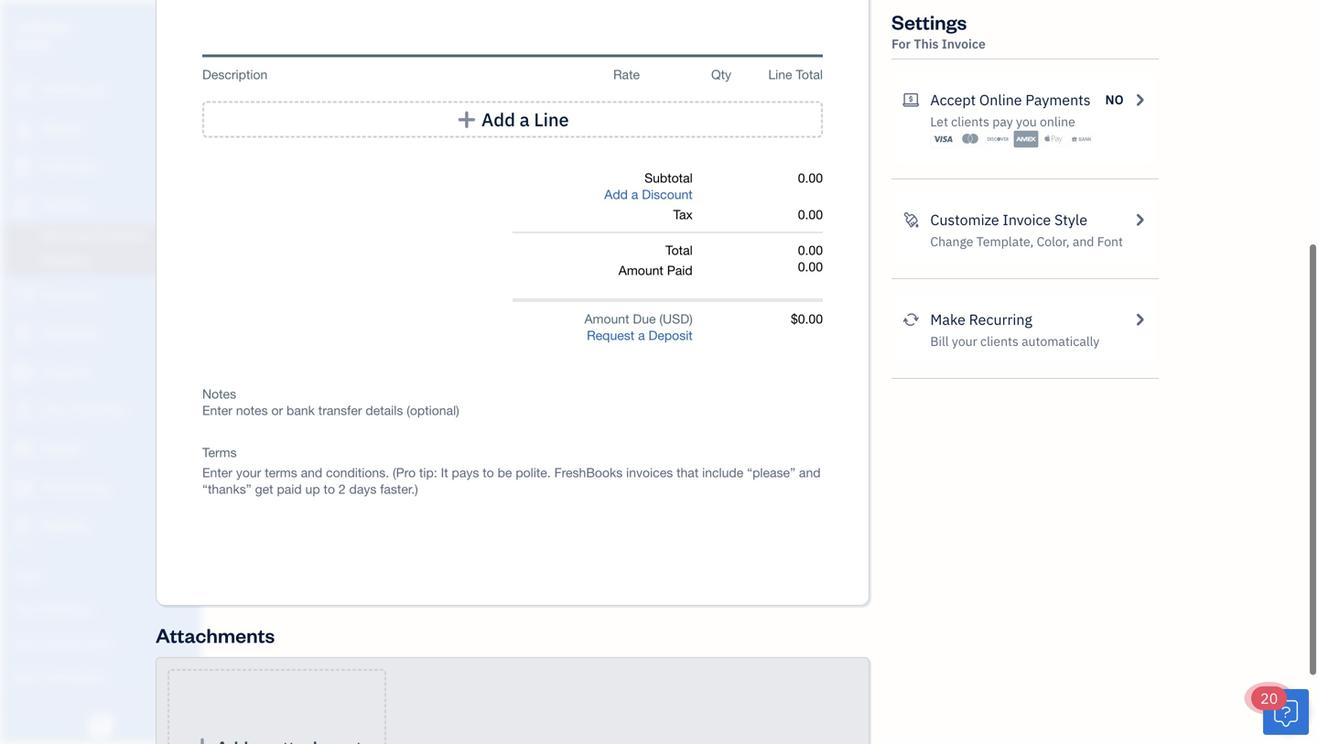 Task type: describe. For each thing, give the bounding box(es) containing it.
rate
[[613, 67, 640, 82]]

0 vertical spatial clients
[[951, 113, 990, 130]]

chevronright image for customize invoice style
[[1131, 209, 1148, 231]]

paid
[[667, 263, 693, 278]]

bill your clients automatically
[[931, 333, 1100, 350]]

make recurring
[[931, 310, 1033, 329]]

total inside total amount paid
[[666, 243, 693, 258]]

this
[[914, 35, 939, 52]]

style
[[1055, 210, 1088, 229]]

color,
[[1037, 233, 1070, 250]]

let
[[931, 113, 948, 130]]

add a line
[[482, 108, 569, 131]]

1 horizontal spatial line
[[769, 67, 792, 82]]

add a line button
[[202, 101, 823, 138]]

subtotal
[[645, 170, 693, 185]]

pay
[[993, 113, 1013, 130]]

connections
[[42, 669, 107, 684]]

amount inside total amount paid
[[619, 263, 664, 278]]

template,
[[977, 233, 1034, 250]]

online
[[980, 90, 1022, 109]]

usd
[[663, 311, 690, 326]]

settings for settings
[[14, 703, 56, 718]]

20 button
[[1252, 687, 1309, 735]]

subtotal add a discount tax
[[605, 170, 693, 222]]

bank connections
[[14, 669, 107, 684]]

accept online payments
[[931, 90, 1091, 109]]

4 0.00 from the top
[[798, 259, 823, 274]]

amount inside amount due ( usd ) request a deposit
[[585, 311, 629, 326]]

a inside button
[[520, 108, 530, 131]]

20
[[1261, 689, 1278, 708]]

visa image
[[931, 130, 955, 148]]

$0.00
[[791, 311, 823, 326]]

1 0.00 from the top
[[798, 170, 823, 185]]

mastercard image
[[958, 130, 983, 148]]

team
[[14, 601, 43, 616]]

bank
[[14, 669, 40, 684]]

no
[[1106, 91, 1124, 108]]

american express image
[[1014, 130, 1039, 148]]

money image
[[12, 440, 34, 459]]

request
[[587, 328, 635, 343]]

dashboard image
[[12, 81, 34, 100]]

notes
[[202, 386, 236, 401]]

chevronright image for no
[[1131, 89, 1148, 111]]

estimate image
[[12, 158, 34, 177]]

settings for settings for this invoice
[[892, 9, 967, 35]]

apps link
[[5, 559, 196, 591]]

team members
[[14, 601, 94, 616]]

online
[[1040, 113, 1076, 130]]

onlinesales image
[[903, 89, 920, 111]]

font
[[1098, 233, 1123, 250]]

0 vertical spatial total
[[796, 67, 823, 82]]

bank connections link
[[5, 661, 196, 693]]

resource center badge image
[[1264, 689, 1309, 735]]

discount
[[642, 187, 693, 202]]

bill
[[931, 333, 949, 350]]

accept
[[931, 90, 976, 109]]

expense image
[[12, 325, 34, 343]]

company owner
[[15, 17, 71, 51]]

line inside button
[[534, 108, 569, 131]]

apps
[[14, 567, 41, 582]]

items and services
[[14, 635, 110, 650]]

report image
[[12, 517, 34, 536]]

2 0.00 from the top
[[798, 207, 823, 222]]

your
[[952, 333, 978, 350]]

Terms text field
[[202, 465, 823, 498]]

)
[[690, 311, 693, 326]]

discover image
[[986, 130, 1011, 148]]

add inside 'subtotal add a discount tax'
[[605, 187, 628, 202]]

qty
[[711, 67, 732, 82]]

items
[[14, 635, 42, 650]]

refresh image
[[903, 309, 920, 331]]



Task type: locate. For each thing, give the bounding box(es) containing it.
amount left paid
[[619, 263, 664, 278]]

amount up 'request'
[[585, 311, 629, 326]]

0 vertical spatial chevronright image
[[1131, 89, 1148, 111]]

0.00
[[798, 170, 823, 185], [798, 207, 823, 222], [798, 243, 823, 258], [798, 259, 823, 274]]

amount due ( usd ) request a deposit
[[585, 311, 693, 343]]

client image
[[12, 120, 34, 138]]

line right 'qty' on the top
[[769, 67, 792, 82]]

1 vertical spatial line
[[534, 108, 569, 131]]

1 vertical spatial settings
[[14, 703, 56, 718]]

settings inside settings for this invoice
[[892, 9, 967, 35]]

(
[[660, 311, 663, 326]]

company
[[15, 17, 71, 34]]

1 vertical spatial and
[[44, 635, 64, 650]]

add a discount button
[[605, 186, 693, 203]]

a inside 'subtotal add a discount tax'
[[632, 187, 638, 202]]

request a deposit button
[[587, 327, 693, 344]]

and down style
[[1073, 233, 1095, 250]]

chevronright image right no
[[1131, 89, 1148, 111]]

team members link
[[5, 593, 196, 625]]

1 vertical spatial total
[[666, 243, 693, 258]]

1 vertical spatial clients
[[981, 333, 1019, 350]]

payment image
[[12, 287, 34, 305]]

due
[[633, 311, 656, 326]]

settings for this invoice
[[892, 9, 986, 52]]

freshbooks image
[[86, 715, 115, 737]]

0 vertical spatial amount
[[619, 263, 664, 278]]

customize
[[931, 210, 999, 229]]

settings up the this
[[892, 9, 967, 35]]

clients
[[951, 113, 990, 130], [981, 333, 1019, 350]]

1 horizontal spatial total
[[796, 67, 823, 82]]

0 horizontal spatial total
[[666, 243, 693, 258]]

recurring
[[969, 310, 1033, 329]]

invoice up change template, color, and font at the right of page
[[1003, 210, 1051, 229]]

total up paid
[[666, 243, 693, 258]]

1 horizontal spatial add
[[605, 187, 628, 202]]

change
[[931, 233, 974, 250]]

a
[[520, 108, 530, 131], [632, 187, 638, 202], [638, 328, 645, 343]]

project image
[[12, 363, 34, 382]]

chevronright image right style
[[1131, 209, 1148, 231]]

2 vertical spatial a
[[638, 328, 645, 343]]

plus image
[[456, 110, 477, 129]]

add
[[482, 108, 515, 131], [605, 187, 628, 202]]

3 0.00 from the top
[[798, 243, 823, 258]]

0 horizontal spatial and
[[44, 635, 64, 650]]

0 vertical spatial and
[[1073, 233, 1095, 250]]

add right plus icon
[[482, 108, 515, 131]]

a down due in the left of the page
[[638, 328, 645, 343]]

invoice image
[[12, 197, 34, 215]]

timer image
[[12, 402, 34, 420]]

description
[[202, 67, 268, 82]]

line total
[[769, 67, 823, 82]]

and
[[1073, 233, 1095, 250], [44, 635, 64, 650]]

0 vertical spatial line
[[769, 67, 792, 82]]

1 vertical spatial chevronright image
[[1131, 209, 1148, 231]]

settings down bank
[[14, 703, 56, 718]]

2 chevronright image from the top
[[1131, 209, 1148, 231]]

total amount paid
[[619, 243, 693, 278]]

a inside amount due ( usd ) request a deposit
[[638, 328, 645, 343]]

tax
[[673, 207, 693, 222]]

make
[[931, 310, 966, 329]]

add an attachment image
[[192, 738, 213, 744]]

and inside main element
[[44, 635, 64, 650]]

settings inside main element
[[14, 703, 56, 718]]

deposit
[[649, 328, 693, 343]]

1 chevronright image from the top
[[1131, 89, 1148, 111]]

1 horizontal spatial and
[[1073, 233, 1095, 250]]

let clients pay you online
[[931, 113, 1076, 130]]

and right items
[[44, 635, 64, 650]]

Notes text field
[[202, 402, 823, 419]]

0 horizontal spatial add
[[482, 108, 515, 131]]

clients down recurring
[[981, 333, 1019, 350]]

line right plus icon
[[534, 108, 569, 131]]

for
[[892, 35, 911, 52]]

0 vertical spatial a
[[520, 108, 530, 131]]

invoice right the this
[[942, 35, 986, 52]]

1 horizontal spatial invoice
[[1003, 210, 1051, 229]]

0 vertical spatial add
[[482, 108, 515, 131]]

owner
[[15, 36, 51, 51]]

services
[[66, 635, 110, 650]]

total right 'qty' on the top
[[796, 67, 823, 82]]

1 vertical spatial a
[[632, 187, 638, 202]]

paintbrush image
[[903, 209, 920, 231]]

0 horizontal spatial invoice
[[942, 35, 986, 52]]

you
[[1016, 113, 1037, 130]]

items and services link
[[5, 627, 196, 659]]

a left discount
[[632, 187, 638, 202]]

0 horizontal spatial settings
[[14, 703, 56, 718]]

chevronright image
[[1131, 309, 1148, 331]]

0 vertical spatial invoice
[[942, 35, 986, 52]]

bank image
[[1069, 130, 1094, 148]]

invoice inside settings for this invoice
[[942, 35, 986, 52]]

clients down accept
[[951, 113, 990, 130]]

customize invoice style
[[931, 210, 1088, 229]]

settings
[[892, 9, 967, 35], [14, 703, 56, 718]]

change template, color, and font
[[931, 233, 1123, 250]]

add inside button
[[482, 108, 515, 131]]

automatically
[[1022, 333, 1100, 350]]

main element
[[0, 0, 247, 744]]

add left discount
[[605, 187, 628, 202]]

members
[[45, 601, 94, 616]]

settings link
[[5, 695, 196, 727]]

0.00 0.00
[[798, 243, 823, 274]]

attachments
[[156, 622, 275, 648]]

chevronright image
[[1131, 89, 1148, 111], [1131, 209, 1148, 231]]

1 vertical spatial amount
[[585, 311, 629, 326]]

1 vertical spatial add
[[605, 187, 628, 202]]

1 horizontal spatial settings
[[892, 9, 967, 35]]

terms
[[202, 445, 237, 460]]

0 horizontal spatial line
[[534, 108, 569, 131]]

1 vertical spatial invoice
[[1003, 210, 1051, 229]]

apple pay image
[[1042, 130, 1066, 148]]

payments
[[1026, 90, 1091, 109]]

amount
[[619, 263, 664, 278], [585, 311, 629, 326]]

0 vertical spatial settings
[[892, 9, 967, 35]]

invoice
[[942, 35, 986, 52], [1003, 210, 1051, 229]]

a right plus icon
[[520, 108, 530, 131]]

total
[[796, 67, 823, 82], [666, 243, 693, 258]]

chart image
[[12, 479, 34, 497]]

line
[[769, 67, 792, 82], [534, 108, 569, 131]]



Task type: vqa. For each thing, say whether or not it's contained in the screenshot.
0%
no



